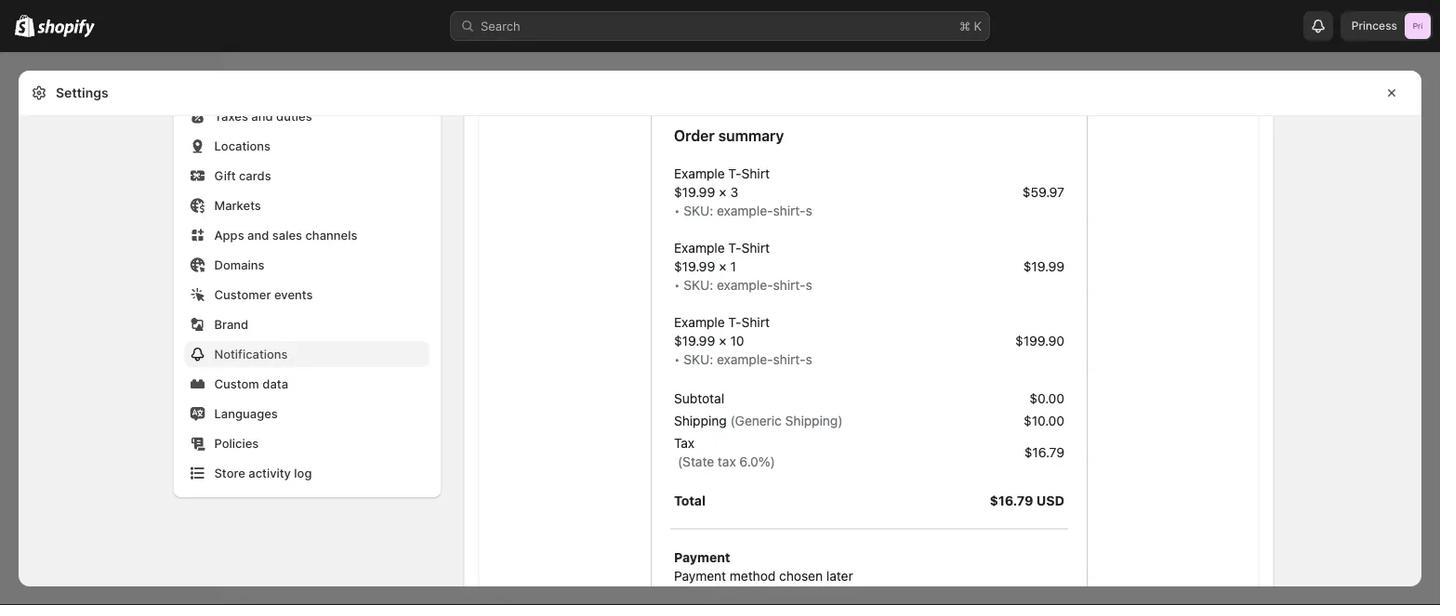 Task type: locate. For each thing, give the bounding box(es) containing it.
custom
[[214, 377, 259, 391]]

sales
[[272, 228, 302, 242]]

custom data
[[214, 377, 288, 391]]

customer
[[214, 287, 271, 302]]

1 vertical spatial and
[[247, 228, 269, 242]]

⌘ k
[[960, 19, 982, 33]]

0 vertical spatial and
[[251, 109, 273, 123]]

princess
[[1352, 19, 1398, 33]]

and right apps
[[247, 228, 269, 242]]

taxes and duties
[[214, 109, 312, 123]]

store activity log
[[214, 466, 312, 480]]

data
[[263, 377, 288, 391]]

k
[[974, 19, 982, 33]]

locations
[[214, 139, 271, 153]]

0 vertical spatial settings
[[56, 85, 109, 101]]

home link
[[11, 67, 212, 93]]

duties
[[276, 109, 312, 123]]

princess image
[[1405, 13, 1432, 39]]

policies
[[214, 436, 259, 451]]

locations link
[[185, 133, 430, 159]]

cards
[[239, 168, 271, 183]]

domains link
[[185, 252, 430, 278]]

home
[[45, 73, 79, 87]]

and
[[251, 109, 273, 123], [247, 228, 269, 242]]

languages
[[214, 406, 278, 421]]

brand link
[[185, 312, 430, 338]]

log
[[294, 466, 312, 480]]

and right taxes
[[251, 109, 273, 123]]

apps and sales channels link
[[185, 222, 430, 248]]

gift cards link
[[185, 163, 430, 189]]

1 vertical spatial settings
[[45, 570, 93, 585]]

settings
[[56, 85, 109, 101], [45, 570, 93, 585]]

store activity log link
[[185, 460, 430, 486]]

settings inside "dialog"
[[56, 85, 109, 101]]

markets
[[214, 198, 261, 213]]



Task type: describe. For each thing, give the bounding box(es) containing it.
store
[[214, 466, 245, 480]]

activity
[[249, 466, 291, 480]]

settings dialog
[[19, 0, 1422, 587]]

brand
[[214, 317, 249, 332]]

shopify image
[[37, 19, 95, 38]]

and for taxes
[[251, 109, 273, 123]]

notifications
[[214, 347, 288, 361]]

⌘
[[960, 19, 971, 33]]

taxes
[[214, 109, 248, 123]]

events
[[274, 287, 313, 302]]

markets link
[[185, 193, 430, 219]]

gift
[[214, 168, 236, 183]]

and for apps
[[247, 228, 269, 242]]

settings link
[[11, 565, 212, 591]]

customer events
[[214, 287, 313, 302]]

notifications link
[[185, 341, 430, 367]]

domains
[[214, 258, 265, 272]]

gift cards
[[214, 168, 271, 183]]

apps
[[214, 228, 244, 242]]

policies link
[[185, 431, 430, 457]]

shopify image
[[15, 15, 35, 37]]

search
[[481, 19, 521, 33]]

channels
[[306, 228, 358, 242]]

taxes and duties link
[[185, 103, 430, 129]]

customer events link
[[185, 282, 430, 308]]

languages link
[[185, 401, 430, 427]]

apps and sales channels
[[214, 228, 358, 242]]

custom data link
[[185, 371, 430, 397]]



Task type: vqa. For each thing, say whether or not it's contained in the screenshot.
Taxes And Duties at left top
yes



